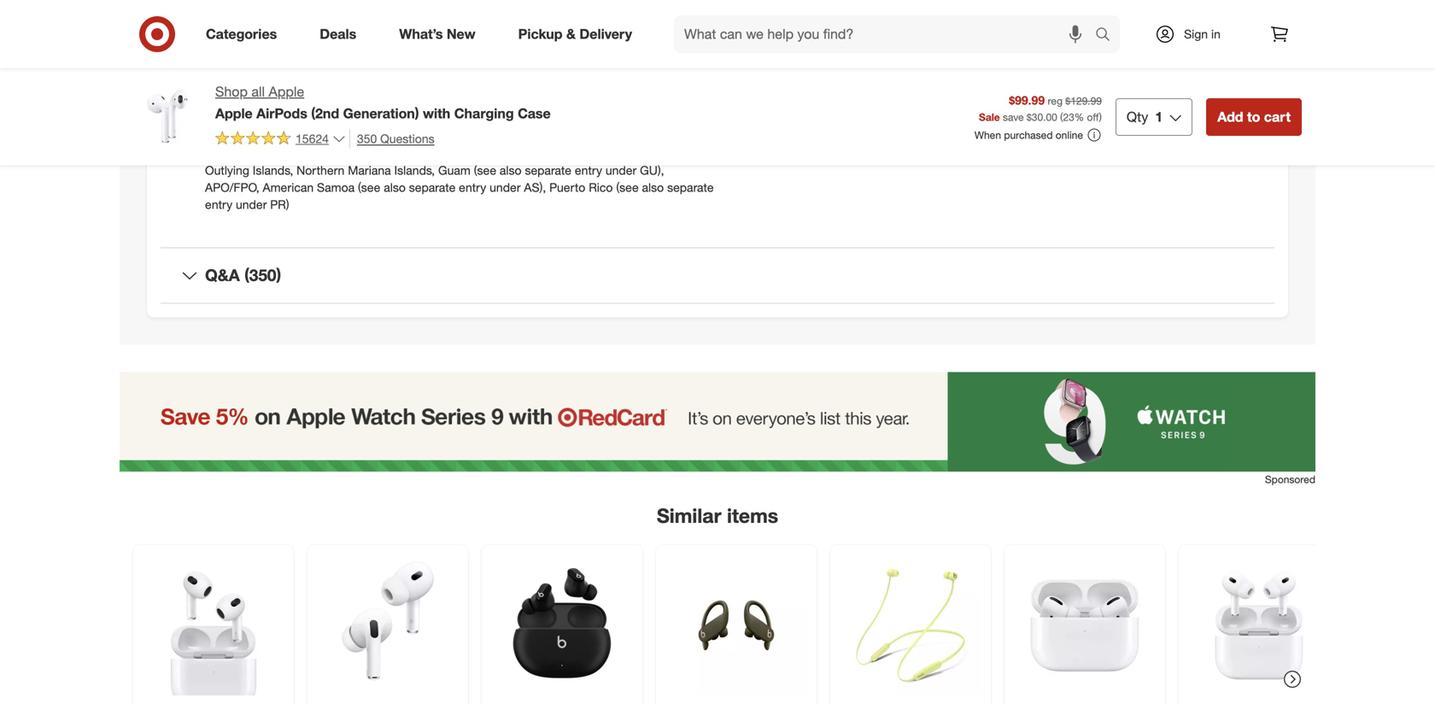 Task type: describe. For each thing, give the bounding box(es) containing it.
pickup & delivery link
[[504, 15, 654, 53]]

deals link
[[305, 15, 378, 53]]

virgin
[[501, 146, 531, 161]]

1 x from the left
[[451, 94, 457, 109]]

2 ship from the top
[[262, 112, 285, 127]]

store.
[[967, 94, 997, 109]]

2 returned from the top
[[846, 112, 892, 127]]

date
[[1009, 112, 1033, 127]]

that
[[260, 129, 281, 144]]

categories link
[[191, 15, 298, 53]]

height
[[609, 94, 642, 109]]

image of apple airpods (2nd generation) with charging case image
[[133, 82, 202, 150]]

to inside 'return details this item must be returned to any target store. this item must be returned within 15 days of the date it was purchased in store, shipped, delivered by a shipt shopper, or made ready for pickup.'
[[895, 94, 906, 109]]

sign in
[[1185, 26, 1221, 41]]

we
[[205, 129, 222, 144]]

deals
[[320, 26, 357, 42]]

(350)
[[245, 265, 281, 285]]

days
[[946, 112, 972, 127]]

apple airpods pro true wireless bluetooth headphones (2021, 1st generation) - target certified refurbished image
[[1015, 556, 1156, 696]]

1 returned from the top
[[846, 94, 892, 109]]

(
[[1061, 111, 1064, 123]]

advertisement region
[[120, 372, 1316, 472]]

northern
[[297, 163, 345, 178]]

$99.99
[[1010, 93, 1045, 108]]

rico
[[589, 180, 613, 195]]

shipping & returns button
[[161, 8, 1275, 63]]

0 horizontal spatial (see
[[358, 180, 381, 195]]

ready
[[954, 129, 984, 144]]

samoa
[[317, 180, 355, 195]]

1 vertical spatial shipped
[[314, 146, 358, 161]]

item down return
[[773, 94, 796, 109]]

store,
[[1143, 112, 1173, 127]]

15624 link
[[215, 129, 346, 150]]

1 vertical spatial the
[[375, 146, 392, 161]]

airpods (3rd generation) with lightning charging case image
[[144, 556, 284, 696]]

1 vertical spatial this
[[747, 112, 769, 127]]

2 horizontal spatial also
[[642, 180, 664, 195]]

shipt
[[825, 129, 853, 144]]

qty
[[1127, 108, 1149, 125]]

item up delivered
[[773, 112, 796, 127]]

350 questions link
[[350, 129, 435, 148]]

guam
[[438, 163, 471, 178]]

reg
[[1048, 94, 1063, 107]]

dimensions:
[[288, 94, 353, 109]]

apple airpods pro true wireless bluetooth headphones (2022, 2nd generation) - target certified refurbished image
[[1190, 556, 1330, 696]]

outlying
[[205, 163, 249, 178]]

beats flex all-day bluetooth wireless earphones image
[[841, 556, 981, 696]]

1
[[1156, 108, 1163, 125]]

pr)
[[270, 197, 289, 212]]

%
[[1075, 111, 1085, 123]]

sale
[[980, 111, 1001, 123]]

what's
[[399, 26, 443, 42]]

pickup
[[519, 26, 563, 42]]

0 vertical spatial under
[[606, 163, 637, 178]]

1 horizontal spatial separate
[[525, 163, 572, 178]]

categories
[[206, 26, 277, 42]]

sign in link
[[1141, 15, 1248, 53]]

virgin islands, u.s., united states minor outlying islands, northern mariana islands, guam (see also separate entry under gu), apo/fpo, american samoa (see also separate entry under as), puerto rico (see also separate entry under pr)
[[205, 146, 714, 212]]

states
[[644, 146, 678, 161]]

0 horizontal spatial entry
[[205, 197, 233, 212]]

1 vertical spatial purchased
[[1005, 129, 1053, 141]]

15
[[930, 112, 943, 127]]

to inside 'shipping details estimated ship dimensions: 3.7 inches length x 4 inches width x 1.2 inches height estimated ship weight: 0.3968 pounds we regret that this item cannot be shipped to po boxes.'
[[437, 129, 448, 144]]

gu),
[[640, 163, 665, 178]]

boxes.
[[471, 129, 507, 144]]

1 must from the top
[[799, 94, 826, 109]]

beats studio buds true wireless noise cancelling bluetooth earbuds image
[[492, 556, 633, 696]]

)
[[1100, 111, 1103, 123]]

return details this item must be returned to any target store. this item must be returned within 15 days of the date it was purchased in store, shipped, delivered by a shipt shopper, or made ready for pickup.
[[747, 70, 1222, 144]]

add to cart button
[[1207, 98, 1303, 136]]

made
[[920, 129, 951, 144]]

350
[[357, 131, 377, 146]]

shipping for shipping & returns
[[205, 25, 273, 45]]

0 vertical spatial in
[[1212, 26, 1221, 41]]

details for shipping
[[266, 70, 309, 86]]

pounds
[[370, 112, 411, 127]]

similar
[[657, 504, 722, 528]]

30.00
[[1032, 111, 1058, 123]]

0 horizontal spatial separate
[[409, 180, 456, 195]]

be inside 'shipping details estimated ship dimensions: 3.7 inches length x 4 inches width x 1.2 inches height estimated ship weight: 0.3968 pounds we regret that this item cannot be shipped to po boxes.'
[[373, 129, 387, 144]]

as),
[[524, 180, 546, 195]]

$
[[1027, 111, 1032, 123]]

23
[[1064, 111, 1075, 123]]

2 inches from the left
[[470, 94, 505, 109]]

to up mariana
[[361, 146, 372, 161]]

for
[[987, 129, 1002, 144]]

length
[[414, 94, 448, 109]]

a
[[816, 129, 822, 144]]

apo/fpo,
[[205, 180, 260, 195]]

1 vertical spatial under
[[490, 180, 521, 195]]

pickup.
[[1005, 129, 1043, 144]]

q&a
[[205, 265, 240, 285]]

shop
[[215, 83, 248, 100]]

off
[[1088, 111, 1100, 123]]

shipped inside 'shipping details estimated ship dimensions: 3.7 inches length x 4 inches width x 1.2 inches height estimated ship weight: 0.3968 pounds we regret that this item cannot be shipped to po boxes.'
[[391, 129, 434, 144]]

return
[[747, 70, 791, 86]]

returns
[[293, 25, 354, 45]]

1 horizontal spatial islands,
[[395, 163, 435, 178]]

of
[[975, 112, 985, 127]]

weight:
[[288, 112, 327, 127]]

0 horizontal spatial islands,
[[253, 163, 293, 178]]

shipping & returns
[[205, 25, 354, 45]]

cart
[[1265, 108, 1292, 125]]

0 horizontal spatial cannot
[[257, 146, 294, 161]]

What can we help you find? suggestions appear below search field
[[674, 15, 1100, 53]]

0 horizontal spatial apple
[[215, 105, 253, 122]]

0 vertical spatial this
[[747, 94, 769, 109]]

shopper,
[[857, 129, 903, 144]]

2 horizontal spatial separate
[[668, 180, 714, 195]]

& for shipping
[[277, 25, 289, 45]]

airpods pro (2nd generation) with magsafe case (usb‑c) image
[[318, 556, 458, 696]]

pickup & delivery
[[519, 26, 633, 42]]



Task type: locate. For each thing, give the bounding box(es) containing it.
islands, up the american
[[253, 163, 293, 178]]

separate
[[525, 163, 572, 178], [409, 180, 456, 195], [668, 180, 714, 195]]

1 horizontal spatial also
[[500, 163, 522, 178]]

shipping down 'categories'
[[205, 70, 262, 86]]

1 vertical spatial apple
[[215, 105, 253, 122]]

1 vertical spatial cannot
[[257, 146, 294, 161]]

1 vertical spatial ship
[[262, 112, 285, 127]]

1 ship from the top
[[262, 94, 285, 109]]

0 vertical spatial must
[[799, 94, 826, 109]]

be
[[829, 94, 843, 109], [829, 112, 843, 127], [373, 129, 387, 144], [297, 146, 311, 161]]

shipping inside 'shipping details estimated ship dimensions: 3.7 inches length x 4 inches width x 1.2 inches height estimated ship weight: 0.3968 pounds we regret that this item cannot be shipped to po boxes.'
[[205, 70, 262, 86]]

separate up 'as),'
[[525, 163, 572, 178]]

1 shipping from the top
[[205, 25, 273, 45]]

cannot up this item cannot be shipped to the following locations:
[[333, 129, 370, 144]]

1 inches from the left
[[376, 94, 411, 109]]

entry down u.s.,
[[575, 163, 603, 178]]

united
[[605, 146, 641, 161]]

details right all
[[266, 70, 309, 86]]

0 horizontal spatial purchased
[[1005, 129, 1053, 141]]

to right 'add'
[[1248, 108, 1261, 125]]

2 x from the left
[[541, 94, 548, 109]]

0 horizontal spatial under
[[236, 197, 267, 212]]

(2nd
[[311, 105, 339, 122]]

0 vertical spatial shipped
[[391, 129, 434, 144]]

2 estimated from the top
[[205, 112, 259, 127]]

0 vertical spatial estimated
[[205, 94, 259, 109]]

details right return
[[795, 70, 838, 86]]

1 horizontal spatial under
[[490, 180, 521, 195]]

delivered
[[747, 129, 796, 144]]

0.3968
[[330, 112, 367, 127]]

1 horizontal spatial cannot
[[333, 129, 370, 144]]

with
[[423, 105, 451, 122]]

& left returns at top left
[[277, 25, 289, 45]]

0 vertical spatial apple
[[269, 83, 304, 100]]

it
[[1036, 112, 1043, 127]]

generation)
[[343, 105, 419, 122]]

purchased down $129.99
[[1070, 112, 1127, 127]]

$99.99 reg $129.99 sale save $ 30.00 ( 23 % off )
[[980, 93, 1103, 123]]

2 horizontal spatial under
[[606, 163, 637, 178]]

entry
[[575, 163, 603, 178], [459, 180, 487, 195], [205, 197, 233, 212]]

any
[[909, 94, 928, 109]]

1 vertical spatial in
[[1131, 112, 1140, 127]]

in left "store,"
[[1131, 112, 1140, 127]]

by
[[799, 129, 812, 144]]

shipped up northern at top
[[314, 146, 358, 161]]

shipping inside dropdown button
[[205, 25, 273, 45]]

item down weight: at the top left of page
[[307, 129, 330, 144]]

also down gu),
[[642, 180, 664, 195]]

shop all apple apple airpods (2nd generation) with charging case
[[215, 83, 551, 122]]

this down we
[[205, 146, 227, 161]]

1 horizontal spatial entry
[[459, 180, 487, 195]]

apple up airpods on the top left of the page
[[269, 83, 304, 100]]

x left 1.2
[[541, 94, 548, 109]]

2 vertical spatial this
[[205, 146, 227, 161]]

charging
[[454, 105, 514, 122]]

2 horizontal spatial (see
[[617, 180, 639, 195]]

under down apo/fpo,
[[236, 197, 267, 212]]

inches up pounds
[[376, 94, 411, 109]]

entry down the 'guam'
[[459, 180, 487, 195]]

the inside 'return details this item must be returned to any target store. this item must be returned within 15 days of the date it was purchased in store, shipped, delivered by a shipt shopper, or made ready for pickup.'
[[989, 112, 1006, 127]]

0 vertical spatial cannot
[[333, 129, 370, 144]]

in right sign
[[1212, 26, 1221, 41]]

also down virgin
[[500, 163, 522, 178]]

2 vertical spatial under
[[236, 197, 267, 212]]

1 vertical spatial returned
[[846, 112, 892, 127]]

add to cart
[[1218, 108, 1292, 125]]

also down mariana
[[384, 180, 406, 195]]

u.s.,
[[578, 146, 602, 161]]

under down united in the left top of the page
[[606, 163, 637, 178]]

1 estimated from the top
[[205, 94, 259, 109]]

purchased down "date"
[[1005, 129, 1053, 141]]

islands, down following
[[395, 163, 435, 178]]

0 horizontal spatial details
[[266, 70, 309, 86]]

inches right 1.2
[[571, 94, 606, 109]]

1 horizontal spatial apple
[[269, 83, 304, 100]]

entry down apo/fpo,
[[205, 197, 233, 212]]

add
[[1218, 108, 1244, 125]]

sign
[[1185, 26, 1209, 41]]

this item cannot be shipped to the following locations:
[[205, 146, 498, 161]]

qty 1
[[1127, 108, 1163, 125]]

item down "regret"
[[231, 146, 254, 161]]

1 vertical spatial entry
[[459, 180, 487, 195]]

& inside dropdown button
[[277, 25, 289, 45]]

3.7
[[356, 94, 373, 109]]

item inside 'shipping details estimated ship dimensions: 3.7 inches length x 4 inches width x 1.2 inches height estimated ship weight: 0.3968 pounds we regret that this item cannot be shipped to po boxes.'
[[307, 129, 330, 144]]

cannot inside 'shipping details estimated ship dimensions: 3.7 inches length x 4 inches width x 1.2 inches height estimated ship weight: 0.3968 pounds we regret that this item cannot be shipped to po boxes.'
[[333, 129, 370, 144]]

width
[[509, 94, 538, 109]]

or
[[906, 129, 917, 144]]

to left any
[[895, 94, 906, 109]]

0 vertical spatial ship
[[262, 94, 285, 109]]

15624
[[296, 131, 329, 146]]

2 details from the left
[[795, 70, 838, 86]]

islands, left u.s.,
[[534, 146, 575, 161]]

locations:
[[446, 146, 498, 161]]

the right of
[[989, 112, 1006, 127]]

& right pickup
[[567, 26, 576, 42]]

350 questions
[[357, 131, 435, 146]]

0 horizontal spatial also
[[384, 180, 406, 195]]

was
[[1046, 112, 1067, 127]]

1 horizontal spatial shipped
[[391, 129, 434, 144]]

x left the '4'
[[451, 94, 457, 109]]

2 must from the top
[[799, 112, 826, 127]]

under left 'as),'
[[490, 180, 521, 195]]

puerto
[[550, 180, 586, 195]]

search
[[1088, 27, 1129, 44]]

separate down minor
[[668, 180, 714, 195]]

1 horizontal spatial &
[[567, 26, 576, 42]]

shipping
[[205, 25, 273, 45], [205, 70, 262, 86]]

0 horizontal spatial the
[[375, 146, 392, 161]]

2 shipping from the top
[[205, 70, 262, 86]]

minor
[[681, 146, 712, 161]]

0 horizontal spatial in
[[1131, 112, 1140, 127]]

online
[[1056, 129, 1084, 141]]

all
[[252, 83, 265, 100]]

q&a (350)
[[205, 265, 281, 285]]

within
[[895, 112, 926, 127]]

search button
[[1088, 15, 1129, 56]]

(see down the locations: at the left top of the page
[[474, 163, 497, 178]]

regret
[[225, 129, 257, 144]]

0 vertical spatial purchased
[[1070, 112, 1127, 127]]

1 horizontal spatial (see
[[474, 163, 497, 178]]

when purchased online
[[975, 129, 1084, 141]]

2 horizontal spatial islands,
[[534, 146, 575, 161]]

2 horizontal spatial entry
[[575, 163, 603, 178]]

shipped,
[[1176, 112, 1222, 127]]

1 horizontal spatial inches
[[470, 94, 505, 109]]

&
[[277, 25, 289, 45], [567, 26, 576, 42]]

shipping details estimated ship dimensions: 3.7 inches length x 4 inches width x 1.2 inches height estimated ship weight: 0.3968 pounds we regret that this item cannot be shipped to po boxes.
[[205, 70, 642, 144]]

what's new
[[399, 26, 476, 42]]

when
[[975, 129, 1002, 141]]

1 horizontal spatial details
[[795, 70, 838, 86]]

questions
[[381, 131, 435, 146]]

q&a (350) button
[[161, 248, 1275, 303]]

shipping for shipping details estimated ship dimensions: 3.7 inches length x 4 inches width x 1.2 inches height estimated ship weight: 0.3968 pounds we regret that this item cannot be shipped to po boxes.
[[205, 70, 262, 86]]

1 vertical spatial shipping
[[205, 70, 262, 86]]

this up delivered
[[747, 112, 769, 127]]

separate down the 'guam'
[[409, 180, 456, 195]]

1 vertical spatial estimated
[[205, 112, 259, 127]]

1 horizontal spatial in
[[1212, 26, 1221, 41]]

the up mariana
[[375, 146, 392, 161]]

0 vertical spatial returned
[[846, 94, 892, 109]]

cannot down that on the left of page
[[257, 146, 294, 161]]

shipped up following
[[391, 129, 434, 144]]

items
[[727, 504, 779, 528]]

0 vertical spatial the
[[989, 112, 1006, 127]]

details inside 'shipping details estimated ship dimensions: 3.7 inches length x 4 inches width x 1.2 inches height estimated ship weight: 0.3968 pounds we regret that this item cannot be shipped to po boxes.'
[[266, 70, 309, 86]]

in inside 'return details this item must be returned to any target store. this item must be returned within 15 days of the date it was purchased in store, shipped, delivered by a shipt shopper, or made ready for pickup.'
[[1131, 112, 1140, 127]]

returned
[[846, 94, 892, 109], [846, 112, 892, 127]]

ship
[[262, 94, 285, 109], [262, 112, 285, 127]]

case
[[518, 105, 551, 122]]

this down return
[[747, 94, 769, 109]]

save
[[1003, 111, 1024, 123]]

(see
[[474, 163, 497, 178], [358, 180, 381, 195], [617, 180, 639, 195]]

what's new link
[[385, 15, 497, 53]]

0 horizontal spatial inches
[[376, 94, 411, 109]]

islands,
[[534, 146, 575, 161], [253, 163, 293, 178], [395, 163, 435, 178]]

& for pickup
[[567, 26, 576, 42]]

1 horizontal spatial purchased
[[1070, 112, 1127, 127]]

(see right 'rico'
[[617, 180, 639, 195]]

details inside 'return details this item must be returned to any target store. this item must be returned within 15 days of the date it was purchased in store, shipped, delivered by a shipt shopper, or made ready for pickup.'
[[795, 70, 838, 86]]

0 horizontal spatial shipped
[[314, 146, 358, 161]]

3 inches from the left
[[571, 94, 606, 109]]

1 vertical spatial must
[[799, 112, 826, 127]]

inches
[[376, 94, 411, 109], [470, 94, 505, 109], [571, 94, 606, 109]]

similar items region
[[120, 372, 1340, 704]]

0 vertical spatial entry
[[575, 163, 603, 178]]

details for return
[[795, 70, 838, 86]]

1 horizontal spatial x
[[541, 94, 548, 109]]

0 horizontal spatial x
[[451, 94, 457, 109]]

under
[[606, 163, 637, 178], [490, 180, 521, 195], [236, 197, 267, 212]]

purchased inside 'return details this item must be returned to any target store. this item must be returned within 15 days of the date it was purchased in store, shipped, delivered by a shipt shopper, or made ready for pickup.'
[[1070, 112, 1127, 127]]

2 horizontal spatial inches
[[571, 94, 606, 109]]

0 vertical spatial shipping
[[205, 25, 273, 45]]

1 details from the left
[[266, 70, 309, 86]]

po
[[451, 129, 468, 144]]

to inside button
[[1248, 108, 1261, 125]]

new
[[447, 26, 476, 42]]

to left po at the top left of page
[[437, 129, 448, 144]]

inches right the '4'
[[470, 94, 505, 109]]

0 horizontal spatial &
[[277, 25, 289, 45]]

similar items
[[657, 504, 779, 528]]

american
[[263, 180, 314, 195]]

mariana
[[348, 163, 391, 178]]

1.2
[[551, 94, 567, 109]]

this
[[284, 129, 303, 144]]

estimated
[[205, 94, 259, 109], [205, 112, 259, 127]]

target
[[931, 94, 964, 109]]

2 vertical spatial entry
[[205, 197, 233, 212]]

1 horizontal spatial the
[[989, 112, 1006, 127]]

details
[[266, 70, 309, 86], [795, 70, 838, 86]]

beats powerbeats pro true wireless bluetooth earbuds image
[[667, 556, 807, 696]]

purchased
[[1070, 112, 1127, 127], [1005, 129, 1053, 141]]

& inside "link"
[[567, 26, 576, 42]]

(see down mariana
[[358, 180, 381, 195]]

shipped
[[391, 129, 434, 144], [314, 146, 358, 161]]

shipping up "shop"
[[205, 25, 273, 45]]

apple down "shop"
[[215, 105, 253, 122]]



Task type: vqa. For each thing, say whether or not it's contained in the screenshot.
Ready within 2 hours for pickup inside the store Only 6 left
no



